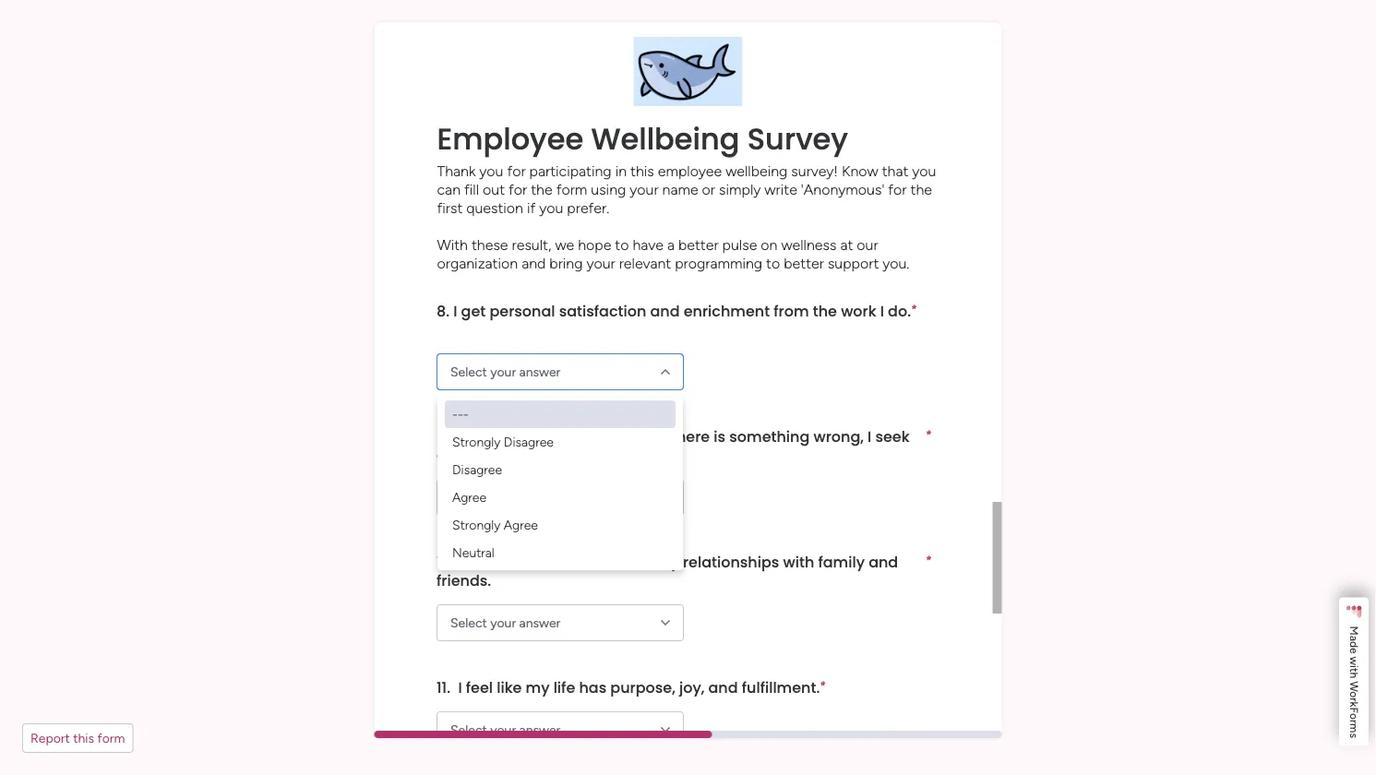 Task type: describe. For each thing, give the bounding box(es) containing it.
* inside the 11.  i feel like my life has purpose, joy, and fulfillment. *
[[820, 679, 825, 692]]

programming
[[675, 254, 763, 272]]

i listen to my body and when there is something wrong, i seek assistance. element
[[436, 426, 926, 465]]

w
[[1348, 682, 1361, 692]]

i for 8. i get personal satisfaction and enrichment from the work i do. *
[[453, 301, 457, 321]]

i for 9. i listen to my body and when there is something wrong, i seek assistance.
[[453, 426, 457, 447]]

i get personal satisfaction and enrichment from the work i do. element
[[436, 301, 911, 339]]

i left do.
[[880, 301, 884, 321]]

a inside button
[[1348, 636, 1361, 642]]

8. i get personal satisfaction and enrichment from the work i do. *
[[436, 301, 916, 321]]

you.
[[883, 254, 910, 272]]

i for 10. i am able to maintain healthy relationships with family and friends.
[[458, 552, 462, 572]]

these
[[472, 236, 508, 253]]

know
[[842, 162, 879, 180]]

select for 10. i am able to maintain healthy relationships with family and friends.
[[450, 615, 487, 631]]

report this form button
[[22, 724, 133, 753]]

participating
[[530, 162, 612, 180]]

employee wellbeing survey
[[437, 119, 848, 160]]

like
[[496, 677, 522, 698]]

wellbeing
[[591, 119, 740, 160]]

healthy
[[623, 552, 679, 572]]

feel
[[466, 677, 493, 698]]

friends.
[[436, 570, 491, 591]]

using
[[591, 180, 626, 198]]

able
[[495, 552, 528, 572]]

is
[[714, 426, 725, 447]]

m a d e w i t h w o r k f o r m s
[[1348, 626, 1361, 739]]

on
[[761, 236, 778, 253]]

can
[[437, 180, 461, 198]]

that
[[882, 162, 909, 180]]

our
[[857, 236, 879, 253]]

for down that
[[889, 180, 907, 198]]

with
[[783, 552, 814, 572]]

answer for 10. i am able to maintain healthy relationships with family and friends.
[[519, 615, 560, 631]]

2 horizontal spatial the
[[911, 180, 932, 198]]

joy,
[[679, 677, 704, 698]]

write
[[765, 180, 798, 198]]

---
[[452, 407, 468, 422]]

fill
[[464, 180, 479, 198]]

2 - from the left
[[457, 407, 463, 422]]

there
[[671, 426, 710, 447]]

life
[[553, 677, 575, 698]]

thank
[[437, 162, 476, 180]]

wellbeing
[[726, 162, 788, 180]]

11.  i feel like my life has purpose, joy, and fulfillment. *
[[436, 677, 825, 698]]

1 vertical spatial better
[[784, 254, 824, 272]]

with these result, we hope to have a better pulse on wellness at our organization and bring your relevant programming to better support you.
[[437, 236, 910, 272]]

form inside thank you for participating in this employee wellbeing survey! know that you can fill out for the form using your name or simply write 'anonymous' for the first question if you prefer.
[[556, 180, 587, 198]]

for down employee
[[507, 162, 526, 180]]

fulfillment.
[[742, 677, 820, 698]]

9. i listen to my body and when there is something wrong, i seek assistance. group
[[436, 413, 931, 538]]

neutral
[[452, 545, 494, 561]]

hope
[[578, 236, 612, 253]]

satisfaction
[[559, 301, 646, 321]]

and inside with these result, we hope to have a better pulse on wellness at our organization and bring your relevant programming to better support you.
[[522, 254, 546, 272]]

2 o from the top
[[1348, 714, 1361, 720]]

1 o from the top
[[1348, 692, 1361, 698]]

enrichment
[[683, 301, 770, 321]]

prefer.
[[567, 199, 610, 217]]

assistance.
[[436, 445, 520, 465]]

simply
[[719, 180, 761, 198]]

i
[[1348, 666, 1361, 668]]

1 vertical spatial agree
[[504, 517, 538, 533]]

your inside with these result, we hope to have a better pulse on wellness at our organization and bring your relevant programming to better support you.
[[587, 254, 616, 272]]

select your answer for 10. i am able to maintain healthy relationships with family and friends.
[[450, 615, 560, 631]]

maintain
[[551, 552, 619, 572]]

8. i get personal satisfaction and enrichment from the work i do. group
[[436, 287, 931, 571]]

i left seek on the right bottom of page
[[867, 426, 871, 447]]

11.
[[436, 677, 450, 698]]

m a d e w i t h w o r k f o r m s button
[[1340, 598, 1369, 746]]

m
[[1348, 626, 1361, 636]]

2 horizontal spatial you
[[912, 162, 937, 180]]

t
[[1348, 668, 1361, 673]]

select for 11.  i feel like my life has purpose, joy, and fulfillment.
[[450, 722, 487, 738]]

with
[[437, 236, 468, 253]]

support
[[828, 254, 879, 272]]

3 - from the left
[[463, 407, 468, 422]]

9.
[[436, 426, 449, 447]]

0 horizontal spatial you
[[479, 162, 504, 180]]

select your answer for 11.  i feel like my life has purpose, joy, and fulfillment.
[[450, 722, 560, 738]]

1 horizontal spatial you
[[539, 199, 564, 217]]

bring
[[550, 254, 583, 272]]

your inside the 10. i am able to maintain healthy relationships with family and friends. group
[[490, 615, 516, 631]]

'anonymous'
[[801, 180, 885, 198]]

something
[[729, 426, 810, 447]]

1 r from the top
[[1348, 698, 1361, 702]]

this inside thank you for participating in this employee wellbeing survey! know that you can fill out for the form using your name or simply write 'anonymous' for the first question if you prefer.
[[631, 162, 654, 180]]

body
[[551, 426, 589, 447]]

0 horizontal spatial the
[[531, 180, 553, 198]]

your inside 8. i get personal satisfaction and enrichment from the work i do. group
[[490, 364, 516, 380]]

strongly agree
[[452, 517, 538, 533]]

first
[[437, 199, 463, 217]]

in
[[616, 162, 627, 180]]

w
[[1348, 657, 1361, 666]]

k
[[1348, 702, 1361, 708]]

select inside 8. i get personal satisfaction and enrichment from the work i do. group
[[450, 364, 487, 380]]

answer inside 8. i get personal satisfaction and enrichment from the work i do. group
[[519, 364, 560, 380]]

report this form
[[30, 731, 125, 746]]

question
[[467, 199, 523, 217]]

wrong,
[[813, 426, 864, 447]]

progress bar inside form 'form'
[[374, 731, 712, 739]]

my for like
[[525, 677, 549, 698]]

survey!
[[792, 162, 838, 180]]

purpose,
[[610, 677, 675, 698]]



Task type: vqa. For each thing, say whether or not it's contained in the screenshot.
'Anonymous' on the right top of the page
yes



Task type: locate. For each thing, give the bounding box(es) containing it.
answer
[[519, 364, 560, 380], [519, 615, 560, 631], [519, 722, 560, 738]]

i
[[453, 301, 457, 321], [880, 301, 884, 321], [453, 426, 457, 447], [867, 426, 871, 447], [458, 552, 462, 572], [458, 677, 462, 698]]

1 - from the left
[[452, 407, 457, 422]]

your down like
[[490, 722, 516, 738]]

listen
[[461, 426, 501, 447]]

thank you for participating in this employee wellbeing survey! know that you can fill out for the form using your name or simply write 'anonymous' for the first question if you prefer.
[[437, 162, 937, 217]]

i feel like my life has purpose, joy, and fulfillment. element
[[436, 677, 820, 698]]

to
[[615, 236, 629, 253], [766, 254, 780, 272], [504, 426, 519, 447], [532, 552, 547, 572]]

strongly down ---
[[452, 434, 500, 450]]

2 vertical spatial select your answer
[[450, 722, 560, 738]]

10.
[[436, 552, 454, 572]]

1 strongly from the top
[[452, 434, 500, 450]]

o
[[1348, 692, 1361, 698], [1348, 714, 1361, 720]]

name
[[662, 180, 699, 198]]

select your answer inside the 10. i am able to maintain healthy relationships with family and friends. group
[[450, 615, 560, 631]]

get
[[461, 301, 485, 321]]

has
[[579, 677, 606, 698]]

i inside the 11.  i feel like my life has purpose, joy, and fulfillment. group
[[458, 677, 462, 698]]

m
[[1348, 724, 1361, 733]]

s
[[1348, 733, 1361, 739]]

personal
[[489, 301, 555, 321]]

select inside the 11.  i feel like my life has purpose, joy, and fulfillment. group
[[450, 722, 487, 738]]

and right joy,
[[708, 677, 738, 698]]

i am able to maintain healthy relationships with family and friends. element
[[436, 552, 926, 591]]

my
[[523, 426, 547, 447], [525, 677, 549, 698]]

10. i am able to maintain healthy relationships with family and friends.
[[436, 552, 902, 591]]

select your answer down like
[[450, 722, 560, 738]]

a right "have"
[[667, 236, 675, 253]]

i right 11.
[[458, 677, 462, 698]]

0 horizontal spatial this
[[73, 731, 94, 746]]

your inside the 11.  i feel like my life has purpose, joy, and fulfillment. group
[[490, 722, 516, 738]]

pulse
[[723, 236, 757, 253]]

form form
[[0, 0, 1377, 776]]

0 vertical spatial select your answer
[[450, 364, 560, 380]]

this right in
[[631, 162, 654, 180]]

2 answer from the top
[[519, 615, 560, 631]]

2 select your answer from the top
[[450, 615, 560, 631]]

survey
[[748, 119, 848, 160]]

10. i am able to maintain healthy relationships with family and friends. group
[[436, 538, 931, 664]]

and
[[522, 254, 546, 272], [650, 301, 680, 321], [593, 426, 623, 447], [868, 552, 898, 572], [708, 677, 738, 698]]

r down the f
[[1348, 720, 1361, 724]]

0 vertical spatial disagree
[[504, 434, 553, 450]]

to left "have"
[[615, 236, 629, 253]]

0 horizontal spatial agree
[[452, 490, 486, 505]]

form down participating
[[556, 180, 587, 198]]

1 horizontal spatial a
[[1348, 636, 1361, 642]]

2 select from the top
[[450, 615, 487, 631]]

1 vertical spatial r
[[1348, 720, 1361, 724]]

relationships
[[683, 552, 779, 572]]

0 vertical spatial strongly
[[452, 434, 500, 450]]

form inside button
[[97, 731, 125, 746]]

for
[[507, 162, 526, 180], [509, 180, 527, 198], [889, 180, 907, 198]]

employee
[[437, 119, 584, 160]]

o up m
[[1348, 714, 1361, 720]]

you right if
[[539, 199, 564, 217]]

1 horizontal spatial disagree
[[504, 434, 553, 450]]

answer down personal
[[519, 364, 560, 380]]

seek
[[875, 426, 909, 447]]

result,
[[512, 236, 552, 253]]

2 r from the top
[[1348, 720, 1361, 724]]

0 horizontal spatial disagree
[[452, 462, 502, 478]]

to down on
[[766, 254, 780, 272]]

answer down able
[[519, 615, 560, 631]]

agree up able
[[504, 517, 538, 533]]

0 vertical spatial my
[[523, 426, 547, 447]]

agree
[[452, 490, 486, 505], [504, 517, 538, 533]]

8.
[[436, 301, 449, 321]]

o up k
[[1348, 692, 1361, 698]]

form
[[556, 180, 587, 198], [97, 731, 125, 746]]

your inside thank you for participating in this employee wellbeing survey! know that you can fill out for the form using your name or simply write 'anonymous' for the first question if you prefer.
[[630, 180, 659, 198]]

1 answer from the top
[[519, 364, 560, 380]]

strongly up neutral
[[452, 517, 500, 533]]

work
[[841, 301, 876, 321]]

disagree down "listen"
[[452, 462, 502, 478]]

1 horizontal spatial this
[[631, 162, 654, 180]]

family
[[818, 552, 865, 572]]

0 vertical spatial r
[[1348, 698, 1361, 702]]

or
[[702, 180, 716, 198]]

my inside 9. i listen to my body and when there is something wrong, i seek assistance.
[[523, 426, 547, 447]]

to inside 9. i listen to my body and when there is something wrong, i seek assistance.
[[504, 426, 519, 447]]

i for 11.  i feel like my life has purpose, joy, and fulfillment. *
[[458, 677, 462, 698]]

you right that
[[912, 162, 937, 180]]

h
[[1348, 673, 1361, 679]]

3 select your answer from the top
[[450, 722, 560, 738]]

1 vertical spatial disagree
[[452, 462, 502, 478]]

select down friends. on the bottom of page
[[450, 615, 487, 631]]

out
[[483, 180, 505, 198]]

1 vertical spatial o
[[1348, 714, 1361, 720]]

when
[[626, 426, 667, 447]]

to right "listen"
[[504, 426, 519, 447]]

1 horizontal spatial agree
[[504, 517, 538, 533]]

my for to
[[523, 426, 547, 447]]

0 vertical spatial agree
[[452, 490, 486, 505]]

d
[[1348, 642, 1361, 648]]

0 vertical spatial this
[[631, 162, 654, 180]]

1 vertical spatial my
[[525, 677, 549, 698]]

and right family
[[868, 552, 898, 572]]

9. i listen to my body and when there is something wrong, i seek assistance.
[[436, 426, 913, 465]]

select inside the 10. i am able to maintain healthy relationships with family and friends. group
[[450, 615, 487, 631]]

1 horizontal spatial the
[[813, 301, 837, 321]]

do.
[[888, 301, 911, 321]]

r up the f
[[1348, 698, 1361, 702]]

i right 10.
[[458, 552, 462, 572]]

* inside '9. i listen to my body and when there is something wrong, i seek assistance.' group
[[926, 427, 931, 441]]

-
[[452, 407, 457, 422], [457, 407, 463, 422], [463, 407, 468, 422]]

answer for 11.  i feel like my life has purpose, joy, and fulfillment.
[[519, 722, 560, 738]]

answer down life
[[519, 722, 560, 738]]

strongly for strongly disagree
[[452, 434, 500, 450]]

your
[[630, 180, 659, 198], [587, 254, 616, 272], [490, 364, 516, 380], [490, 615, 516, 631], [490, 722, 516, 738]]

this inside report this form button
[[73, 731, 94, 746]]

progress bar
[[374, 731, 712, 739]]

1 vertical spatial this
[[73, 731, 94, 746]]

strongly disagree
[[452, 434, 553, 450]]

1 horizontal spatial form
[[556, 180, 587, 198]]

1 vertical spatial select your answer
[[450, 615, 560, 631]]

agree up strongly agree on the left bottom
[[452, 490, 486, 505]]

0 vertical spatial answer
[[519, 364, 560, 380]]

0 vertical spatial form
[[556, 180, 587, 198]]

11.  i feel like my life has purpose, joy, and fulfillment. group
[[436, 664, 931, 771]]

2 vertical spatial answer
[[519, 722, 560, 738]]

and down relevant
[[650, 301, 680, 321]]

organization
[[437, 254, 518, 272]]

select your answer inside 8. i get personal satisfaction and enrichment from the work i do. group
[[450, 364, 560, 380]]

better up programming
[[679, 236, 719, 253]]

select
[[450, 364, 487, 380], [450, 615, 487, 631], [450, 722, 487, 738]]

0 vertical spatial o
[[1348, 692, 1361, 698]]

i right 9.
[[453, 426, 457, 447]]

we
[[555, 236, 574, 253]]

my left body
[[523, 426, 547, 447]]

your down personal
[[490, 364, 516, 380]]

answer inside the 11.  i feel like my life has purpose, joy, and fulfillment. group
[[519, 722, 560, 738]]

1 select from the top
[[450, 364, 487, 380]]

disagree
[[504, 434, 553, 450], [452, 462, 502, 478]]

form logo image
[[634, 37, 743, 106]]

select up ---
[[450, 364, 487, 380]]

select your answer down friends. on the bottom of page
[[450, 615, 560, 631]]

1 horizontal spatial better
[[784, 254, 824, 272]]

1 vertical spatial strongly
[[452, 517, 500, 533]]

if
[[527, 199, 536, 217]]

f
[[1348, 708, 1361, 714]]

the right from
[[813, 301, 837, 321]]

the inside 8. i get personal satisfaction and enrichment from the work i do. group
[[813, 301, 837, 321]]

relevant
[[619, 254, 671, 272]]

0 vertical spatial select
[[450, 364, 487, 380]]

from
[[774, 301, 809, 321]]

0 vertical spatial a
[[667, 236, 675, 253]]

better
[[679, 236, 719, 253], [784, 254, 824, 272]]

for up if
[[509, 180, 527, 198]]

and inside 9. i listen to my body and when there is something wrong, i seek assistance.
[[593, 426, 623, 447]]

a up the e
[[1348, 636, 1361, 642]]

select your answer up ---
[[450, 364, 560, 380]]

answer inside the 10. i am able to maintain healthy relationships with family and friends. group
[[519, 615, 560, 631]]

1 vertical spatial form
[[97, 731, 125, 746]]

and right body
[[593, 426, 623, 447]]

disagree right "listen"
[[504, 434, 553, 450]]

your down hope
[[587, 254, 616, 272]]

3 select from the top
[[450, 722, 487, 738]]

you
[[479, 162, 504, 180], [912, 162, 937, 180], [539, 199, 564, 217]]

1 vertical spatial a
[[1348, 636, 1361, 642]]

have
[[633, 236, 664, 253]]

this right report on the bottom left of page
[[73, 731, 94, 746]]

2 strongly from the top
[[452, 517, 500, 533]]

0 horizontal spatial a
[[667, 236, 675, 253]]

the up if
[[531, 180, 553, 198]]

to right able
[[532, 552, 547, 572]]

select your answer
[[450, 364, 560, 380], [450, 615, 560, 631], [450, 722, 560, 738]]

better down wellness
[[784, 254, 824, 272]]

select down feel at the left bottom
[[450, 722, 487, 738]]

a inside with these result, we hope to have a better pulse on wellness at our organization and bring your relevant programming to better support you.
[[667, 236, 675, 253]]

my left life
[[525, 677, 549, 698]]

0 vertical spatial better
[[679, 236, 719, 253]]

at
[[841, 236, 853, 253]]

this
[[631, 162, 654, 180], [73, 731, 94, 746]]

employee
[[658, 162, 722, 180]]

report
[[30, 731, 70, 746]]

1 vertical spatial select
[[450, 615, 487, 631]]

1 vertical spatial answer
[[519, 615, 560, 631]]

* inside 8. i get personal satisfaction and enrichment from the work i do. *
[[911, 302, 916, 315]]

your right using
[[630, 180, 659, 198]]

strongly for strongly agree
[[452, 517, 500, 533]]

wellness
[[782, 236, 837, 253]]

and down result,
[[522, 254, 546, 272]]

select your answer inside the 11.  i feel like my life has purpose, joy, and fulfillment. group
[[450, 722, 560, 738]]

your down friends. on the bottom of page
[[490, 615, 516, 631]]

i inside '10. i am able to maintain healthy relationships with family and friends.'
[[458, 552, 462, 572]]

you up out
[[479, 162, 504, 180]]

to inside '10. i am able to maintain healthy relationships with family and friends.'
[[532, 552, 547, 572]]

the
[[531, 180, 553, 198], [911, 180, 932, 198], [813, 301, 837, 321]]

am
[[466, 552, 491, 572]]

3 answer from the top
[[519, 722, 560, 738]]

2 vertical spatial select
[[450, 722, 487, 738]]

the right 'anonymous'
[[911, 180, 932, 198]]

form right report on the bottom left of page
[[97, 731, 125, 746]]

strongly
[[452, 434, 500, 450], [452, 517, 500, 533]]

0 horizontal spatial form
[[97, 731, 125, 746]]

and inside '10. i am able to maintain healthy relationships with family and friends.'
[[868, 552, 898, 572]]

1 select your answer from the top
[[450, 364, 560, 380]]

i right "8."
[[453, 301, 457, 321]]

* inside the 10. i am able to maintain healthy relationships with family and friends. group
[[926, 553, 931, 566]]

0 horizontal spatial better
[[679, 236, 719, 253]]



